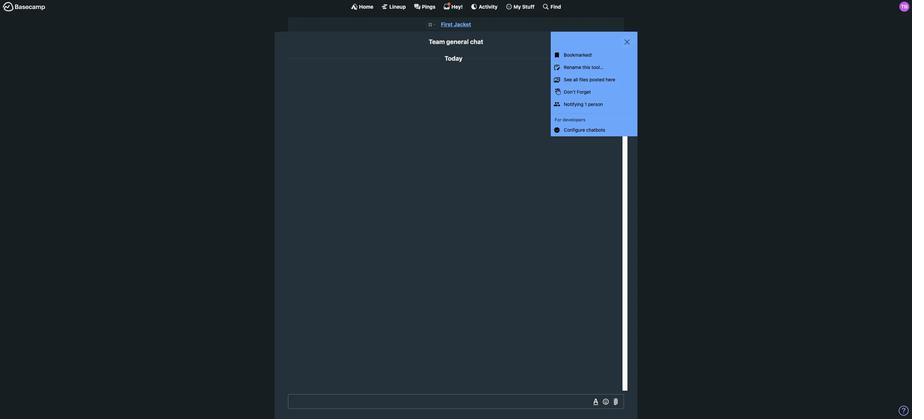 Task type: vqa. For each thing, say whether or not it's contained in the screenshot.
for developers
yes



Task type: describe. For each thing, give the bounding box(es) containing it.
pings button
[[414, 3, 435, 10]]

first jacket link
[[441, 21, 471, 27]]

pings
[[422, 4, 435, 10]]

10:09am element
[[579, 71, 595, 75]]

jacket
[[454, 21, 471, 27]]

chat
[[470, 38, 483, 45]]

don't forget
[[564, 89, 591, 95]]

switch accounts image
[[3, 2, 45, 12]]

files
[[579, 77, 588, 82]]

this
[[582, 64, 590, 70]]

see all files posted here link
[[551, 74, 638, 86]]

team
[[429, 38, 445, 45]]

all
[[573, 77, 578, 82]]

configure chatbots link
[[551, 124, 638, 136]]

developers
[[563, 117, 585, 122]]

10:09am
[[579, 71, 595, 75]]

lineup
[[389, 4, 406, 10]]

bookmarked!
[[564, 52, 592, 58]]

my stuff button
[[506, 3, 535, 10]]

home
[[359, 4, 373, 10]]

posted
[[589, 77, 604, 82]]

team!
[[589, 77, 601, 83]]

configure chatbots
[[564, 127, 605, 133]]

activity
[[479, 4, 498, 10]]

my stuff
[[514, 4, 535, 10]]

today
[[445, 55, 462, 62]]

bookmarked! link
[[551, 49, 638, 61]]

for
[[555, 117, 562, 122]]

home link
[[351, 3, 373, 10]]

hello team!
[[577, 77, 601, 83]]

activity link
[[471, 3, 498, 10]]

for developers
[[555, 117, 585, 122]]



Task type: locate. For each thing, give the bounding box(es) containing it.
team general chat
[[429, 38, 483, 45]]

person
[[588, 101, 603, 107]]

notifying       1 person
[[564, 101, 603, 107]]

rename this tool… link
[[551, 61, 638, 74]]

find
[[551, 4, 561, 10]]

don't forget link
[[551, 86, 638, 98]]

first jacket
[[441, 21, 471, 27]]

tyler black image
[[605, 70, 619, 84]]

notifying
[[564, 101, 583, 107]]

stuff
[[522, 4, 535, 10]]

notifying       1 person link
[[551, 98, 638, 111]]

None text field
[[288, 394, 624, 409]]

find button
[[543, 3, 561, 10]]

main element
[[0, 0, 912, 13]]

first
[[441, 21, 453, 27]]

configure
[[564, 127, 585, 133]]

my
[[514, 4, 521, 10]]

hey!
[[451, 4, 463, 10]]

tool…
[[592, 64, 603, 70]]

don't
[[564, 89, 576, 95]]

1
[[585, 101, 587, 107]]

see
[[564, 77, 572, 82]]

rename
[[564, 64, 581, 70]]

hello
[[577, 77, 588, 83]]

see all files posted here
[[564, 77, 615, 82]]

rename this tool…
[[564, 64, 603, 70]]

lineup link
[[381, 3, 406, 10]]

tyler black image
[[899, 2, 909, 12]]

general
[[446, 38, 469, 45]]

hey! button
[[443, 2, 463, 10]]

here
[[606, 77, 615, 82]]

forget
[[577, 89, 591, 95]]

chatbots
[[586, 127, 605, 133]]

10:09am link
[[579, 71, 595, 75]]



